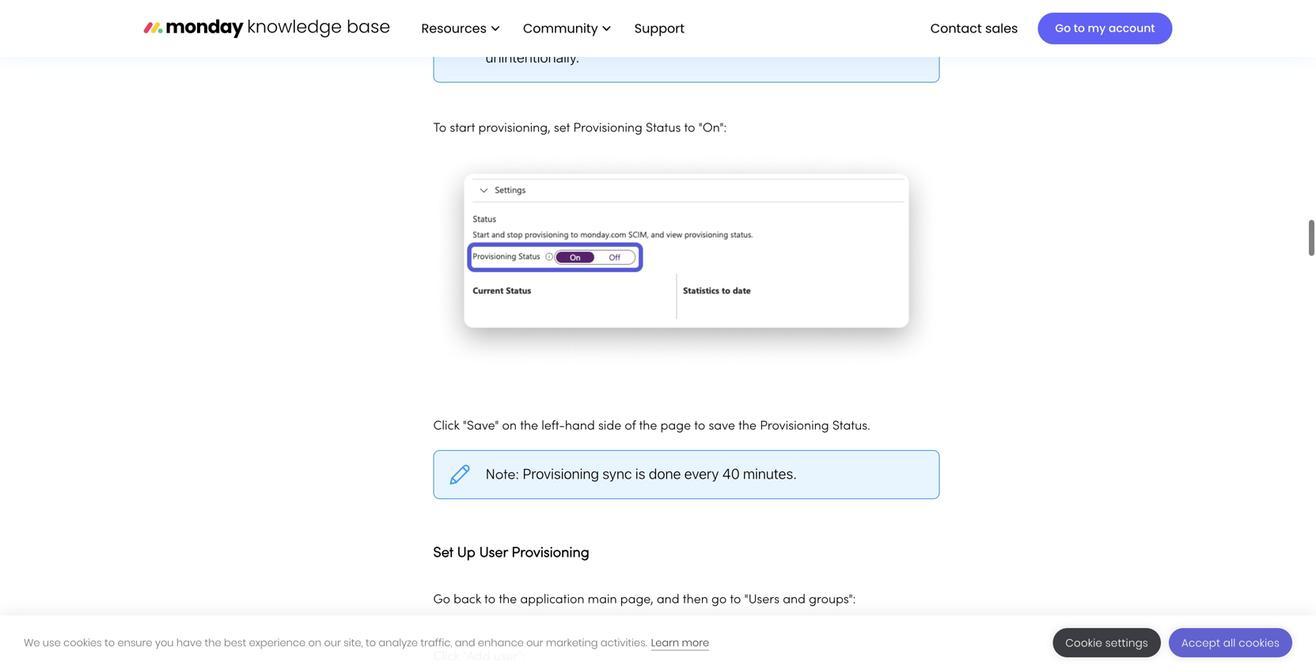 Task type: locate. For each thing, give the bounding box(es) containing it.
of
[[625, 421, 636, 433]]

to right site,
[[366, 636, 376, 650]]

0 vertical spatial "
[[463, 421, 467, 433]]

go left back
[[434, 594, 451, 606]]

page,
[[621, 594, 654, 606]]

go to my account link
[[1038, 13, 1173, 44]]

" for add
[[463, 651, 467, 663]]

1 vertical spatial click
[[434, 651, 460, 663]]

provisioning up application
[[512, 547, 590, 560]]

set
[[554, 123, 570, 135]]

and inside dialog
[[455, 636, 476, 650]]

cookie settings
[[1066, 636, 1149, 651]]

traffic,
[[421, 636, 452, 650]]

go inside main element
[[1056, 21, 1071, 36]]

cookies for use
[[63, 636, 102, 650]]

support link
[[627, 15, 698, 42], [635, 19, 690, 37]]

list
[[406, 0, 698, 57]]

0 horizontal spatial our
[[324, 636, 341, 650]]

to left my
[[1074, 21, 1086, 36]]

click
[[434, 421, 460, 433], [434, 651, 460, 663]]

:
[[522, 651, 525, 663]]

1 horizontal spatial our
[[527, 636, 544, 650]]

sales
[[986, 19, 1019, 37]]

user"
[[494, 651, 522, 663]]

accept all cookies
[[1182, 636, 1280, 651]]

1 horizontal spatial cookies
[[1239, 636, 1280, 651]]

list containing resources
[[406, 0, 698, 57]]

our
[[324, 636, 341, 650], [527, 636, 544, 650]]

groups":
[[809, 594, 856, 606]]

click for click " save" on the left-hand side of the page to save the provisioning status.
[[434, 421, 460, 433]]

status.
[[833, 421, 871, 433]]

provisioning
[[574, 123, 643, 135], [760, 421, 830, 433], [523, 465, 599, 482], [512, 547, 590, 560]]

provisioning right the set
[[574, 123, 643, 135]]

cookies
[[63, 636, 102, 650], [1239, 636, 1280, 651]]

every
[[685, 465, 719, 482]]

accept
[[1182, 636, 1221, 651]]

and left then
[[657, 594, 680, 606]]

is
[[636, 465, 646, 482]]

0 horizontal spatial on
[[308, 636, 322, 650]]

1 " from the top
[[463, 421, 467, 433]]

0 horizontal spatial cookies
[[63, 636, 102, 650]]

cookie settings button
[[1053, 629, 1162, 658]]

on right save"
[[502, 421, 517, 433]]

to left save
[[695, 421, 706, 433]]

go
[[1056, 21, 1071, 36], [434, 594, 451, 606]]

to start provisioning, set provisioning status to "on":
[[434, 123, 727, 135]]

"on":
[[699, 123, 727, 135]]

"
[[463, 421, 467, 433], [463, 651, 467, 663]]

click down traffic,
[[434, 651, 460, 663]]

and right "users
[[783, 594, 806, 606]]

click for click " add user" :
[[434, 651, 460, 663]]

more
[[682, 636, 710, 650]]

our left site,
[[324, 636, 341, 650]]

hand
[[565, 421, 595, 433]]

2 " from the top
[[463, 651, 467, 663]]

0 vertical spatial on
[[502, 421, 517, 433]]

sync
[[603, 465, 632, 482]]

40
[[723, 465, 740, 482]]

main
[[588, 594, 617, 606]]

click left save"
[[434, 421, 460, 433]]

0 horizontal spatial and
[[455, 636, 476, 650]]

the
[[520, 421, 539, 433], [639, 421, 658, 433], [739, 421, 757, 433], [499, 594, 517, 606], [205, 636, 221, 650]]

click " save" on the left-hand side of the page to save the provisioning status.
[[434, 421, 871, 433]]

dialog
[[0, 616, 1317, 671]]

support
[[635, 19, 685, 37]]

0 vertical spatial go
[[1056, 21, 1071, 36]]

1 click from the top
[[434, 421, 460, 433]]

set up user provisioning
[[434, 547, 590, 560]]

user
[[480, 547, 508, 560]]

1 vertical spatial go
[[434, 594, 451, 606]]

status
[[646, 123, 681, 135]]

add
[[467, 651, 490, 663]]

accept all cookies button
[[1170, 629, 1293, 658]]

cookies inside button
[[1239, 636, 1280, 651]]

1 vertical spatial on
[[308, 636, 322, 650]]

to
[[1074, 21, 1086, 36], [685, 123, 696, 135], [695, 421, 706, 433], [485, 594, 496, 606], [730, 594, 741, 606], [105, 636, 115, 650], [366, 636, 376, 650]]

done
[[649, 465, 681, 482]]

note: provisioning sync is done every 40 minutes.
[[486, 465, 797, 482]]

the left best
[[205, 636, 221, 650]]

2 cookies from the left
[[1239, 636, 1280, 651]]

cookies right all at the bottom of the page
[[1239, 636, 1280, 651]]

provisioning down left-
[[523, 465, 599, 482]]

the right back
[[499, 594, 517, 606]]

activities.
[[601, 636, 648, 650]]

and up 'add'
[[455, 636, 476, 650]]

back
[[454, 594, 481, 606]]

cookies right use
[[63, 636, 102, 650]]

go left my
[[1056, 21, 1071, 36]]

go for go back to the application main page, and then go to "users and groups":
[[434, 594, 451, 606]]

"users
[[745, 594, 780, 606]]

contact sales link
[[923, 15, 1027, 42]]

2 click from the top
[[434, 651, 460, 663]]

learn more link
[[651, 636, 710, 651]]

main element
[[406, 0, 1173, 57]]

2 horizontal spatial and
[[783, 594, 806, 606]]

my
[[1088, 21, 1106, 36]]

0 horizontal spatial go
[[434, 594, 451, 606]]

on right experience
[[308, 636, 322, 650]]

on
[[502, 421, 517, 433], [308, 636, 322, 650]]

then
[[683, 594, 709, 606]]

to left ensure
[[105, 636, 115, 650]]

dialog containing cookie settings
[[0, 616, 1317, 671]]

best
[[224, 636, 246, 650]]

1 horizontal spatial go
[[1056, 21, 1071, 36]]

0 vertical spatial click
[[434, 421, 460, 433]]

save
[[709, 421, 736, 433]]

our right enhance
[[527, 636, 544, 650]]

1 cookies from the left
[[63, 636, 102, 650]]

enhance
[[478, 636, 524, 650]]

and
[[657, 594, 680, 606], [783, 594, 806, 606], [455, 636, 476, 650]]

1 vertical spatial "
[[463, 651, 467, 663]]

site,
[[344, 636, 363, 650]]



Task type: vqa. For each thing, say whether or not it's contained in the screenshot.
hand
yes



Task type: describe. For each thing, give the bounding box(es) containing it.
save"
[[467, 421, 499, 433]]

to right back
[[485, 594, 496, 606]]

page
[[661, 421, 691, 433]]

provisioning up minutes.
[[760, 421, 830, 433]]

start
[[450, 123, 475, 135]]

left-
[[542, 421, 565, 433]]

cookies for all
[[1239, 636, 1280, 651]]

on inside dialog
[[308, 636, 322, 650]]

we
[[24, 636, 40, 650]]

to right go
[[730, 594, 741, 606]]

the left left-
[[520, 421, 539, 433]]

experience
[[249, 636, 306, 650]]

to inside go to my account link
[[1074, 21, 1086, 36]]

2 our from the left
[[527, 636, 544, 650]]

side
[[599, 421, 622, 433]]

account
[[1109, 21, 1156, 36]]

1 our from the left
[[324, 636, 341, 650]]

1 horizontal spatial on
[[502, 421, 517, 433]]

provisioning,
[[479, 123, 551, 135]]

have
[[176, 636, 202, 650]]

community link
[[515, 15, 619, 42]]

application
[[520, 594, 585, 606]]

go for go to my account
[[1056, 21, 1071, 36]]

community
[[523, 19, 598, 37]]

contact sales
[[931, 19, 1019, 37]]

ensure
[[118, 636, 152, 650]]

contact
[[931, 19, 982, 37]]

the inside dialog
[[205, 636, 221, 650]]

" for save"
[[463, 421, 467, 433]]

the right save
[[739, 421, 757, 433]]

settings
[[1106, 636, 1149, 651]]

to left "on":
[[685, 123, 696, 135]]

go to my account
[[1056, 21, 1156, 36]]

1 horizontal spatial and
[[657, 594, 680, 606]]

group_9__33_.png image
[[434, 153, 940, 368]]

go back to the application main page, and then go to "users and groups":
[[434, 594, 856, 606]]

up
[[457, 547, 476, 560]]

marketing
[[546, 636, 598, 650]]

all
[[1224, 636, 1236, 651]]

use
[[43, 636, 61, 650]]

cookie
[[1066, 636, 1103, 651]]

set
[[434, 547, 454, 560]]

analyze
[[379, 636, 418, 650]]

the right of
[[639, 421, 658, 433]]

minutes.
[[744, 465, 797, 482]]

to
[[434, 123, 447, 135]]

resources
[[422, 19, 487, 37]]

we use cookies to ensure you have the best experience on our site, to analyze traffic, and enhance our marketing activities. learn more
[[24, 636, 710, 650]]

note:
[[486, 469, 519, 482]]

learn
[[651, 636, 680, 650]]

go
[[712, 594, 727, 606]]

you
[[155, 636, 174, 650]]

click " add user" :
[[434, 651, 525, 663]]

monday.com logo image
[[144, 12, 390, 45]]

resources link
[[414, 15, 508, 42]]



